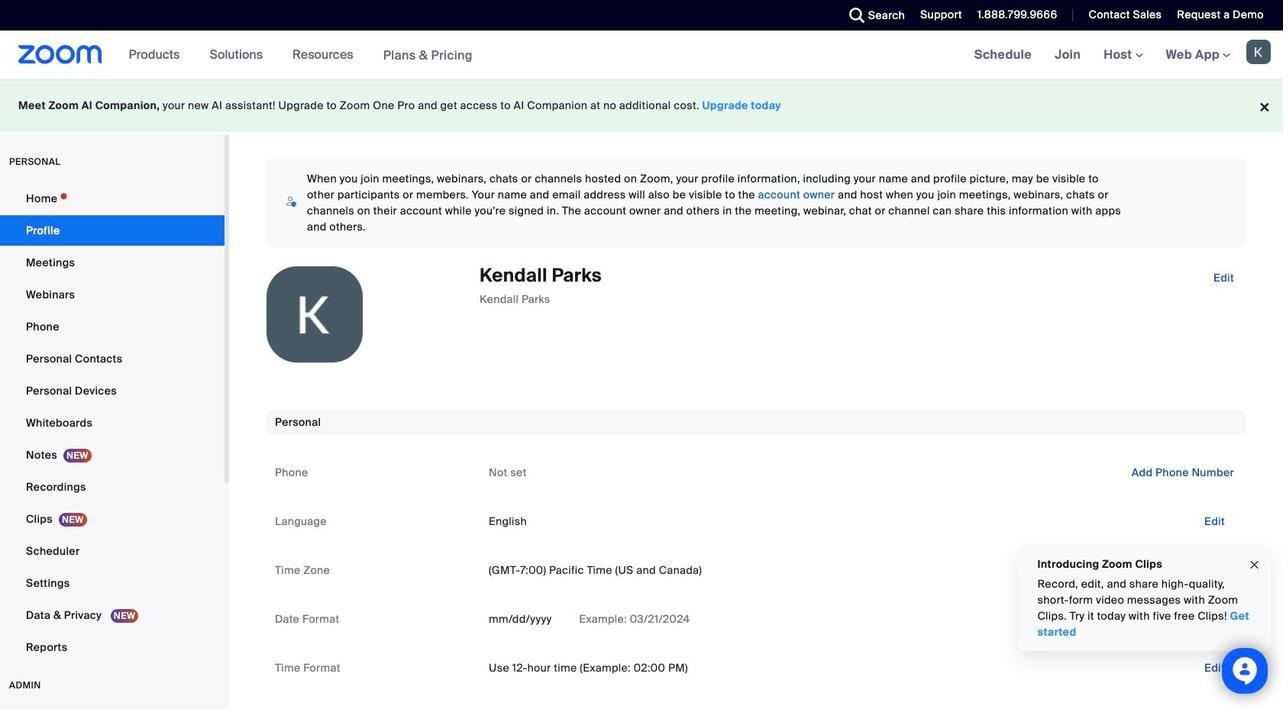 Task type: describe. For each thing, give the bounding box(es) containing it.
personal menu menu
[[0, 183, 225, 664]]

product information navigation
[[117, 31, 484, 80]]



Task type: vqa. For each thing, say whether or not it's contained in the screenshot.
PRODUCT INFORMATION navigation
yes



Task type: locate. For each thing, give the bounding box(es) containing it.
profile picture image
[[1246, 40, 1271, 64]]

zoom logo image
[[18, 45, 102, 64]]

edit user photo image
[[302, 308, 327, 322]]

user photo image
[[267, 267, 363, 363]]

footer
[[0, 79, 1283, 132]]

close image
[[1249, 556, 1261, 574]]

meetings navigation
[[963, 31, 1283, 80]]

banner
[[0, 31, 1283, 80]]



